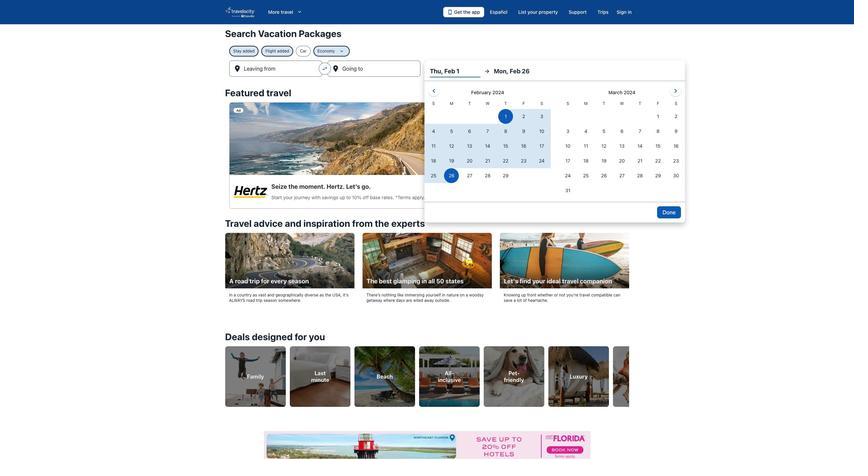 Task type: locate. For each thing, give the bounding box(es) containing it.
featured travel region
[[221, 84, 633, 214]]

previous month image
[[430, 87, 438, 95]]

swap origin and destination values image
[[322, 66, 328, 72]]

next month image
[[672, 87, 680, 95]]

main content
[[0, 24, 855, 459]]

travel advice and inspiration from the experts region
[[221, 214, 633, 315]]



Task type: describe. For each thing, give the bounding box(es) containing it.
travelocity logo image
[[225, 7, 255, 18]]

download the app button image
[[448, 9, 453, 15]]

next image
[[625, 371, 633, 379]]

previous image
[[221, 371, 229, 379]]



